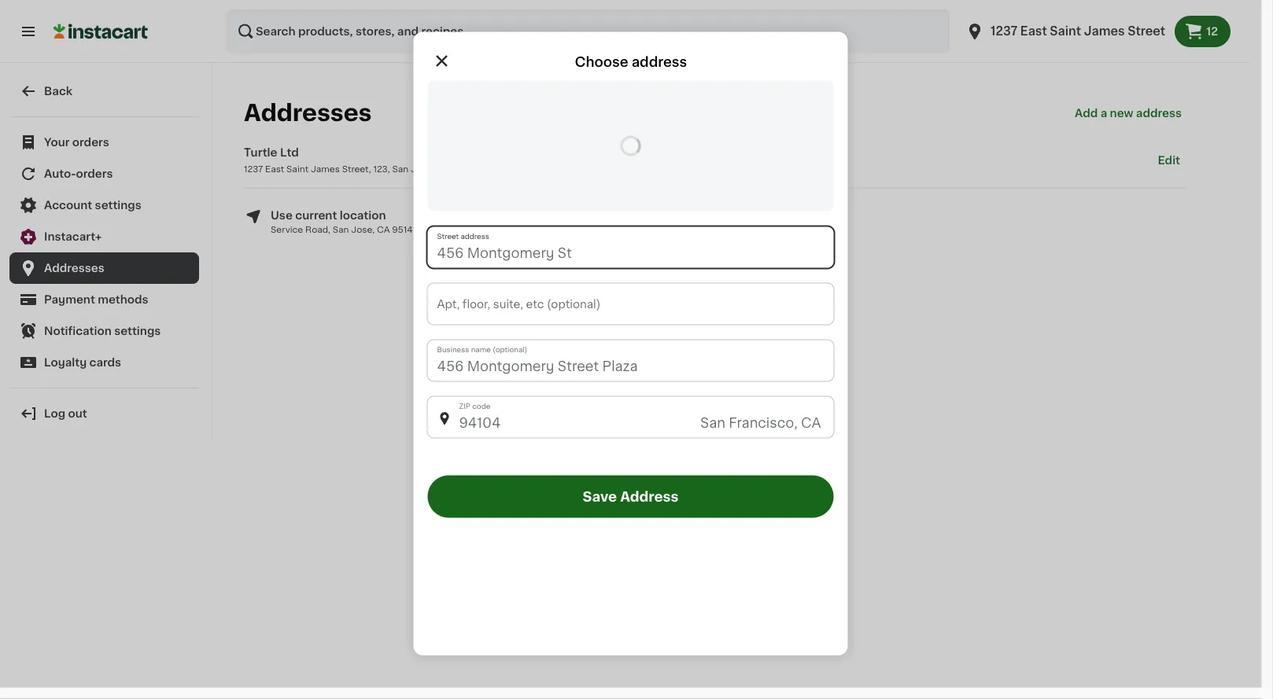 Task type: describe. For each thing, give the bounding box(es) containing it.
loyalty
[[44, 357, 87, 368]]

addresses menu bar
[[244, 82, 1187, 145]]

log out
[[44, 408, 87, 420]]

service
[[271, 225, 303, 234]]

12
[[1207, 26, 1218, 37]]

payment methods
[[44, 294, 148, 305]]

san inside use current location service road, san jose, ca 95141
[[333, 225, 349, 234]]

choose address
[[575, 55, 687, 68]]

account
[[44, 200, 92, 211]]

edit button
[[1152, 145, 1187, 175]]

add a new address button
[[1070, 82, 1187, 145]]

notification
[[44, 326, 112, 337]]

francisco,
[[729, 416, 798, 430]]

jose, inside turtle ltd 1237 east saint james street, 123, san jose, ca 95116
[[411, 165, 434, 173]]

auto-
[[44, 168, 76, 179]]

back
[[44, 86, 72, 97]]

12 button
[[1175, 16, 1231, 47]]

your
[[44, 137, 70, 148]]

edit
[[1158, 154, 1181, 165]]

current
[[295, 210, 337, 221]]

use
[[271, 210, 293, 221]]

ca inside form element
[[801, 416, 821, 430]]

2   text field from the top
[[428, 284, 834, 325]]

san inside turtle ltd 1237 east saint james street, 123, san jose, ca 95116
[[392, 165, 409, 173]]

your orders link
[[9, 127, 199, 158]]

use current location service road, san jose, ca 95141
[[271, 210, 416, 234]]

addresses inside "link"
[[44, 263, 104, 274]]

account settings
[[44, 200, 141, 211]]

jose, inside use current location service road, san jose, ca 95141
[[351, 225, 375, 234]]

notification settings link
[[9, 316, 199, 347]]

orders for auto-orders
[[76, 168, 113, 179]]

choose address dialog
[[414, 32, 848, 656]]

log
[[44, 408, 65, 420]]

a
[[1101, 108, 1108, 119]]

1237
[[244, 165, 263, 173]]

san inside form element
[[700, 416, 726, 430]]

cards
[[89, 357, 121, 368]]

settings for account settings
[[95, 200, 141, 211]]

save
[[583, 490, 617, 504]]

payment
[[44, 294, 95, 305]]

your orders
[[44, 137, 109, 148]]

new
[[1110, 108, 1134, 119]]

instacart+ link
[[9, 221, 199, 253]]

james
[[311, 165, 340, 173]]

east
[[265, 165, 284, 173]]

road,
[[305, 225, 331, 234]]

  text field
[[428, 397, 834, 438]]

payment methods link
[[9, 284, 199, 316]]

save address button
[[428, 476, 834, 518]]

orders for your orders
[[72, 137, 109, 148]]



Task type: locate. For each thing, give the bounding box(es) containing it.
0 vertical spatial jose,
[[411, 165, 434, 173]]

street,
[[342, 165, 371, 173]]

1 vertical spatial jose,
[[351, 225, 375, 234]]

2 vertical spatial ca
[[801, 416, 821, 430]]

notification settings
[[44, 326, 161, 337]]

auto-orders
[[44, 168, 113, 179]]

address inside choose address "dialog"
[[632, 55, 687, 68]]

0 vertical spatial   text field
[[428, 227, 834, 268]]

choose
[[575, 55, 629, 68]]

back link
[[9, 76, 199, 107]]

saint
[[286, 165, 309, 173]]

jose,
[[411, 165, 434, 173], [351, 225, 375, 234]]

orders
[[72, 137, 109, 148], [76, 168, 113, 179]]

ca left 95141
[[377, 225, 390, 234]]

0 vertical spatial ca
[[437, 165, 450, 173]]

1 vertical spatial orders
[[76, 168, 113, 179]]

san
[[392, 165, 409, 173], [333, 225, 349, 234], [700, 416, 726, 430]]

settings down methods
[[114, 326, 161, 337]]

1 vertical spatial address
[[1136, 108, 1182, 119]]

address right choose
[[632, 55, 687, 68]]

0 horizontal spatial san
[[333, 225, 349, 234]]

1 horizontal spatial jose,
[[411, 165, 434, 173]]

1 vertical spatial   text field
[[428, 284, 834, 325]]

1 horizontal spatial addresses
[[244, 102, 372, 124]]

2 horizontal spatial ca
[[801, 416, 821, 430]]

methods
[[98, 294, 148, 305]]

san right 123,
[[392, 165, 409, 173]]

0 horizontal spatial address
[[632, 55, 687, 68]]

log out link
[[9, 398, 199, 430]]

form element
[[428, 268, 834, 518]]

1 vertical spatial ca
[[377, 225, 390, 234]]

1 vertical spatial settings
[[114, 326, 161, 337]]

address right new
[[1136, 108, 1182, 119]]

orders up auto-orders
[[72, 137, 109, 148]]

0 horizontal spatial ca
[[377, 225, 390, 234]]

ca inside use current location service road, san jose, ca 95141
[[377, 225, 390, 234]]

95141
[[392, 225, 416, 234]]

instacart+
[[44, 231, 102, 242]]

turtle
[[244, 147, 277, 158]]

san left francisco,
[[700, 416, 726, 430]]

0 vertical spatial addresses
[[244, 102, 372, 124]]

0 horizontal spatial jose,
[[351, 225, 375, 234]]

instacart logo image
[[54, 22, 148, 41]]

ca inside turtle ltd 1237 east saint james street, 123, san jose, ca 95116
[[437, 165, 450, 173]]

san francisco, ca
[[700, 416, 821, 430]]

add a new address
[[1075, 108, 1182, 119]]

location
[[340, 210, 386, 221]]

settings up instacart+ link
[[95, 200, 141, 211]]

save address
[[583, 490, 679, 504]]

loyalty cards link
[[9, 347, 199, 379]]

2 horizontal spatial san
[[700, 416, 726, 430]]

settings
[[95, 200, 141, 211], [114, 326, 161, 337]]

0 vertical spatial orders
[[72, 137, 109, 148]]

0 horizontal spatial addresses
[[44, 263, 104, 274]]

addresses inside "menu bar"
[[244, 102, 372, 124]]

loyalty cards
[[44, 357, 121, 368]]

settings for notification settings
[[114, 326, 161, 337]]

ca right francisco,
[[801, 416, 821, 430]]

ltd
[[280, 147, 299, 158]]

addresses up ltd
[[244, 102, 372, 124]]

1 vertical spatial addresses
[[44, 263, 104, 274]]

jose, down location
[[351, 225, 375, 234]]

0 vertical spatial san
[[392, 165, 409, 173]]

turtle ltd 1237 east saint james street, 123, san jose, ca 95116
[[244, 147, 476, 173]]

ca left 95116
[[437, 165, 450, 173]]

1   text field from the top
[[428, 227, 834, 268]]

orders up account settings
[[76, 168, 113, 179]]

jose, right 123,
[[411, 165, 434, 173]]

1 horizontal spatial san
[[392, 165, 409, 173]]

  text field
[[428, 227, 834, 268], [428, 284, 834, 325], [428, 340, 834, 381]]

addresses link
[[9, 253, 199, 284]]

address
[[620, 490, 679, 504]]

settings inside 'link'
[[95, 200, 141, 211]]

ca
[[437, 165, 450, 173], [377, 225, 390, 234], [801, 416, 821, 430]]

123,
[[373, 165, 390, 173]]

2 vertical spatial   text field
[[428, 340, 834, 381]]

addresses down instacart+
[[44, 263, 104, 274]]

address
[[632, 55, 687, 68], [1136, 108, 1182, 119]]

1 horizontal spatial address
[[1136, 108, 1182, 119]]

1 vertical spatial san
[[333, 225, 349, 234]]

address inside add a new address popup button
[[1136, 108, 1182, 119]]

addresses
[[244, 102, 372, 124], [44, 263, 104, 274]]

2 vertical spatial san
[[700, 416, 726, 430]]

0 vertical spatial settings
[[95, 200, 141, 211]]

add
[[1075, 108, 1098, 119]]

95116
[[452, 165, 476, 173]]

out
[[68, 408, 87, 420]]

san right road,
[[333, 225, 349, 234]]

3   text field from the top
[[428, 340, 834, 381]]

0 vertical spatial address
[[632, 55, 687, 68]]

1 horizontal spatial ca
[[437, 165, 450, 173]]

auto-orders link
[[9, 158, 199, 190]]

account settings link
[[9, 190, 199, 221]]



Task type: vqa. For each thing, say whether or not it's contained in the screenshot.
The Oz in the Dawn Platinum Powerwash Dish Spray, Dish Soap, Fresh Scent 16 fl oz
no



